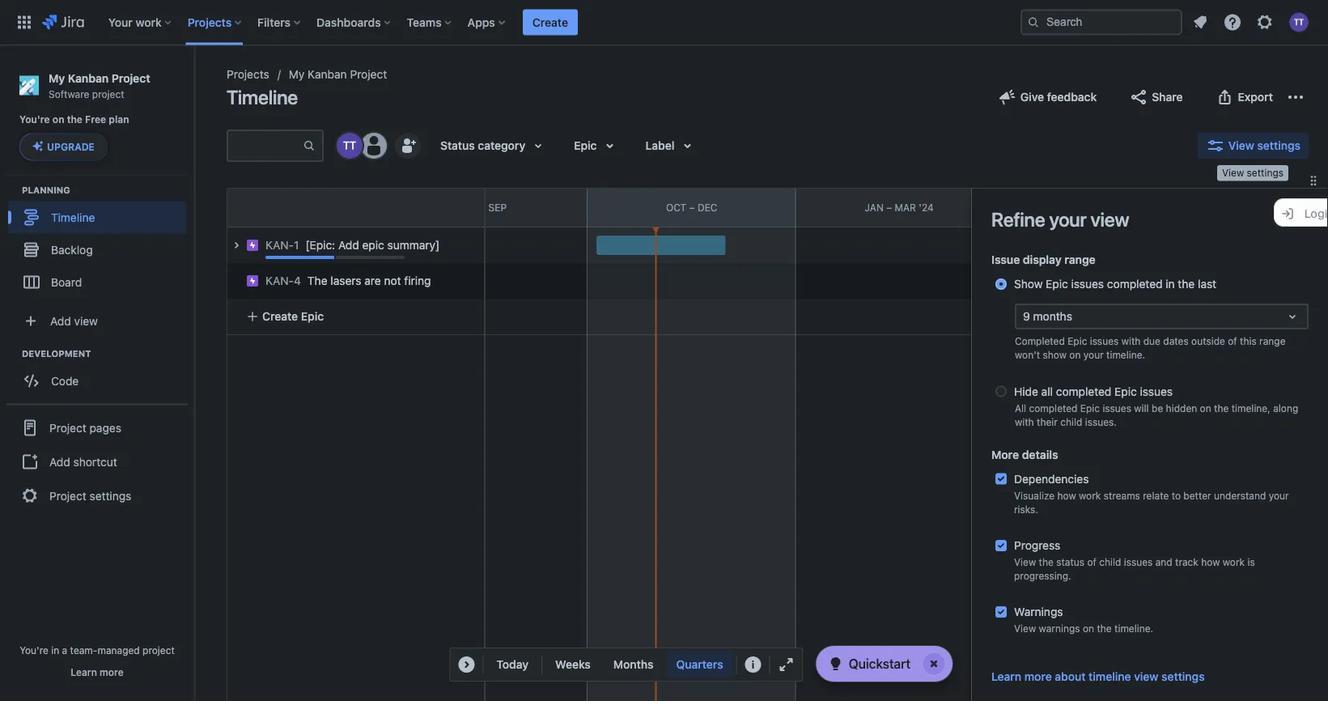 Task type: describe. For each thing, give the bounding box(es) containing it.
kan- for 4
[[266, 274, 294, 287]]

board link
[[8, 266, 186, 298]]

you're for you're on the free plan
[[19, 114, 50, 125]]

code
[[51, 374, 79, 387]]

add for add view
[[50, 314, 71, 327]]

status category
[[440, 139, 526, 152]]

status
[[440, 139, 475, 152]]

timeline link
[[8, 201, 186, 233]]

primary element
[[10, 0, 1021, 45]]

view inside warnings view warnings on the timeline.
[[1014, 623, 1036, 634]]

1
[[294, 238, 299, 252]]

2 jul – sep from the left
[[1281, 202, 1328, 213]]

timeline,
[[1232, 402, 1271, 414]]

enter full screen image
[[777, 655, 796, 674]]

issues up months
[[1072, 277, 1104, 291]]

more
[[992, 448, 1019, 461]]

completed epic issues with due dates outside of this range won't show on your timeline.
[[1015, 336, 1286, 361]]

filters button
[[253, 9, 307, 35]]

1 horizontal spatial view
[[1091, 208, 1130, 231]]

projects for 'projects' "link"
[[227, 68, 269, 81]]

months
[[614, 658, 654, 671]]

epic down issue display range
[[1046, 277, 1068, 291]]

hide
[[1014, 384, 1039, 398]]

work inside dropdown button
[[136, 15, 162, 29]]

you're on the free plan
[[19, 114, 129, 125]]

epic button
[[564, 133, 629, 159]]

learn more
[[71, 666, 124, 678]]

view inside 'progress view the status of child issues and track how work is progressing.'
[[1014, 556, 1036, 568]]

issues inside 'progress view the status of child issues and track how work is progressing.'
[[1124, 556, 1153, 568]]

warnings
[[1039, 623, 1080, 634]]

row group containing kan-1
[[219, 227, 484, 334]]

on inside completed epic issues with due dates outside of this range won't show on your timeline.
[[1070, 349, 1081, 361]]

create for create
[[533, 15, 568, 29]]

teams
[[407, 15, 442, 29]]

create button
[[523, 9, 578, 35]]

epic up will
[[1115, 384, 1137, 398]]

completed
[[1015, 336, 1065, 347]]

export icon image
[[1216, 87, 1235, 107]]

9 months
[[1023, 310, 1073, 323]]

work inside dependencies visualize how work streams relate to better understand your risks.
[[1079, 490, 1101, 501]]

settings down the add shortcut button
[[89, 489, 131, 502]]

help image
[[1223, 13, 1243, 32]]

epic
[[362, 238, 384, 252]]

more for learn more about timeline view settings
[[1025, 669, 1052, 683]]

mar
[[895, 202, 916, 213]]

column header inside timeline grid
[[172, 189, 379, 227]]

your profile and settings image
[[1290, 13, 1309, 32]]

learn more button
[[71, 665, 124, 678]]

add for add shortcut
[[49, 455, 70, 468]]

settings image
[[1256, 13, 1275, 32]]

epic inside popup button
[[574, 139, 597, 152]]

your inside completed epic issues with due dates outside of this range won't show on your timeline.
[[1084, 349, 1104, 361]]

label
[[646, 139, 675, 152]]

filters
[[258, 15, 291, 29]]

close image
[[1286, 211, 1306, 231]]

project down dashboards popup button
[[350, 68, 387, 81]]

project down add shortcut
[[49, 489, 86, 502]]

last
[[1198, 277, 1217, 291]]

projects link
[[227, 65, 269, 84]]

quarters
[[676, 658, 723, 671]]

teams button
[[402, 9, 458, 35]]

sidebar navigation image
[[176, 65, 212, 97]]

won't
[[1015, 349, 1040, 361]]

apr
[[1072, 202, 1091, 213]]

my for my kanban project
[[289, 68, 305, 81]]

view settings tooltip
[[1218, 165, 1289, 181]]

1 – from the left
[[480, 202, 486, 213]]

board
[[51, 275, 82, 289]]

1 horizontal spatial timeline
[[227, 86, 298, 108]]

apr – jun '24
[[1072, 202, 1140, 213]]

you're for you're in a team-managed project
[[20, 644, 48, 656]]

visualize
[[1014, 490, 1055, 501]]

issue
[[992, 253, 1020, 266]]

kan-4 the lasers are not firing
[[266, 274, 431, 287]]

0 vertical spatial your
[[1050, 208, 1087, 231]]

free
[[85, 114, 106, 125]]

project settings
[[49, 489, 131, 502]]

today button
[[487, 652, 538, 678]]

work inside 'progress view the status of child issues and track how work is progressing.'
[[1223, 556, 1245, 568]]

2 jul from the left
[[1281, 202, 1299, 213]]

not
[[384, 274, 401, 287]]

group containing project pages
[[6, 403, 188, 518]]

you're in a team-managed project
[[20, 644, 175, 656]]

your work
[[108, 15, 162, 29]]

your inside dependencies visualize how work streams relate to better understand your risks.
[[1269, 490, 1289, 501]]

create epic button
[[236, 302, 474, 331]]

completed inside all completed epic issues will be hidden on the timeline, along with their child issues.
[[1029, 402, 1078, 414]]

kan-1 link
[[266, 237, 299, 253]]

project up add shortcut
[[49, 421, 86, 434]]

feedback
[[1047, 90, 1097, 104]]

development
[[22, 348, 91, 359]]

dependencies visualize how work streams relate to better understand your risks.
[[1014, 472, 1289, 515]]

hide all completed epic issues
[[1014, 384, 1173, 398]]

learn for learn more
[[71, 666, 97, 678]]

how inside 'progress view the status of child issues and track how work is progressing.'
[[1202, 556, 1220, 568]]

planning
[[22, 184, 70, 195]]

timeline. inside completed epic issues with due dates outside of this range won't show on your timeline.
[[1107, 349, 1146, 361]]

view settings image
[[1206, 136, 1226, 155]]

Search field
[[1021, 9, 1183, 35]]

legend image
[[744, 655, 763, 674]]

unassigned image
[[361, 133, 387, 159]]

4
[[294, 274, 301, 287]]

about
[[1055, 669, 1086, 683]]

'24 for apr – jun '24
[[1125, 202, 1140, 213]]

learn for learn more about timeline view settings
[[992, 669, 1022, 683]]

backlog
[[51, 243, 93, 256]]

category
[[478, 139, 526, 152]]

Search timeline text field
[[228, 131, 303, 160]]

the
[[308, 274, 328, 287]]

jun
[[1102, 202, 1122, 213]]

progress view the status of child issues and track how work is progressing.
[[1014, 539, 1255, 582]]

2 sep from the left
[[1310, 202, 1328, 213]]

apps button
[[463, 9, 512, 35]]

track
[[1176, 556, 1199, 568]]

is
[[1248, 556, 1255, 568]]

export button
[[1206, 84, 1283, 110]]

with inside completed epic issues with due dates outside of this range won't show on your timeline.
[[1122, 336, 1141, 347]]

outside
[[1192, 336, 1226, 347]]

hidden
[[1166, 402, 1198, 414]]

the inside all completed epic issues will be hidden on the timeline, along with their child issues.
[[1214, 402, 1229, 414]]

your work button
[[103, 9, 178, 35]]

timeline
[[1089, 669, 1131, 683]]

0 horizontal spatial in
[[51, 644, 59, 656]]

planning image
[[2, 180, 22, 199]]

view settings inside view settings dropdown button
[[1229, 139, 1301, 152]]

months button
[[604, 652, 663, 678]]

weeks button
[[546, 652, 601, 678]]

issues up be
[[1140, 384, 1173, 398]]

streams
[[1104, 490, 1141, 501]]

plan
[[109, 114, 129, 125]]

code link
[[8, 365, 186, 397]]

1 jul – sep from the left
[[460, 202, 507, 213]]

0 vertical spatial range
[[1065, 253, 1096, 266]]

projects button
[[183, 9, 248, 35]]

refine
[[992, 208, 1046, 231]]

my for my kanban project software project
[[49, 71, 65, 85]]



Task type: locate. For each thing, give the bounding box(es) containing it.
cell
[[227, 227, 484, 263]]

kanban up "software"
[[68, 71, 109, 85]]

'24 for jan – mar '24
[[919, 202, 934, 213]]

1 vertical spatial epic image
[[246, 274, 259, 287]]

how right track
[[1202, 556, 1220, 568]]

0 vertical spatial projects
[[188, 15, 232, 29]]

settings down view settings dropdown button
[[1247, 167, 1284, 179]]

epic down the
[[301, 310, 324, 323]]

range right this
[[1260, 336, 1286, 347]]

jan
[[865, 202, 884, 213]]

firing
[[404, 274, 431, 287]]

epic
[[574, 139, 597, 152], [1046, 277, 1068, 291], [301, 310, 324, 323], [1068, 336, 1088, 347], [1115, 384, 1137, 398], [1081, 402, 1100, 414]]

managed
[[98, 644, 140, 656]]

0 horizontal spatial kanban
[[68, 71, 109, 85]]

view inside dropdown button
[[1229, 139, 1255, 152]]

1 vertical spatial completed
[[1056, 384, 1112, 398]]

2 vertical spatial view
[[1134, 669, 1159, 683]]

1 horizontal spatial range
[[1260, 336, 1286, 347]]

issues inside completed epic issues with due dates outside of this range won't show on your timeline.
[[1090, 336, 1119, 347]]

share
[[1152, 90, 1183, 104]]

1 horizontal spatial in
[[1166, 277, 1175, 291]]

1 you're from the top
[[19, 114, 50, 125]]

kan-4 link
[[266, 273, 301, 289]]

search image
[[1027, 16, 1040, 29]]

0 horizontal spatial timeline
[[51, 210, 95, 224]]

view settings
[[1229, 139, 1301, 152], [1222, 167, 1284, 179]]

shortcut
[[73, 455, 117, 468]]

in left the a
[[51, 644, 59, 656]]

2 you're from the top
[[20, 644, 48, 656]]

kanban down "dashboards"
[[308, 68, 347, 81]]

0 vertical spatial timeline.
[[1107, 349, 1146, 361]]

0 horizontal spatial work
[[136, 15, 162, 29]]

apps
[[468, 15, 495, 29]]

1 vertical spatial project
[[143, 644, 175, 656]]

sep right 'close' icon
[[1310, 202, 1328, 213]]

epic left the label
[[574, 139, 597, 152]]

better
[[1184, 490, 1212, 501]]

view down "warnings"
[[1014, 623, 1036, 634]]

be
[[1152, 402, 1164, 414]]

of left this
[[1228, 336, 1238, 347]]

1 vertical spatial kan-
[[266, 274, 294, 287]]

how down "dependencies"
[[1058, 490, 1077, 501]]

create inside button
[[533, 15, 568, 29]]

on right show
[[1070, 349, 1081, 361]]

view down "view settings" icon
[[1222, 167, 1245, 179]]

None radio
[[996, 278, 1007, 290]]

view settings button
[[1198, 133, 1309, 159]]

1 vertical spatial in
[[51, 644, 59, 656]]

1 horizontal spatial more
[[1025, 669, 1052, 683]]

oct
[[666, 202, 687, 213]]

epic down months
[[1068, 336, 1088, 347]]

the inside warnings view warnings on the timeline.
[[1097, 623, 1112, 634]]

quickstart button
[[817, 646, 953, 682]]

my inside my kanban project software project
[[49, 71, 65, 85]]

my kanban project
[[289, 68, 387, 81]]

1 vertical spatial range
[[1260, 336, 1286, 347]]

1 vertical spatial of
[[1088, 556, 1097, 568]]

work right the your
[[136, 15, 162, 29]]

development group
[[8, 347, 193, 402]]

0 horizontal spatial view
[[74, 314, 98, 327]]

warnings view warnings on the timeline.
[[1014, 605, 1154, 634]]

1 '24 from the left
[[919, 202, 934, 213]]

issues up issues. at the right of the page
[[1103, 402, 1132, 414]]

you're up upgrade button
[[19, 114, 50, 125]]

dashboards
[[317, 15, 381, 29]]

– down status category
[[480, 202, 486, 213]]

more down the managed
[[100, 666, 124, 678]]

[epic:
[[306, 238, 335, 252]]

you're left the a
[[20, 644, 48, 656]]

warnings
[[1014, 605, 1063, 619]]

2 horizontal spatial view
[[1134, 669, 1159, 683]]

add view button
[[10, 305, 185, 337]]

view inside tooltip
[[1222, 167, 1245, 179]]

create down kan-4 link
[[262, 310, 298, 323]]

2 vertical spatial completed
[[1029, 402, 1078, 414]]

terry turtle image
[[337, 133, 363, 159]]

1 horizontal spatial project
[[143, 644, 175, 656]]

cell inside timeline grid
[[227, 227, 484, 263]]

more inside button
[[100, 666, 124, 678]]

– right jan
[[887, 202, 892, 213]]

0 vertical spatial view settings
[[1229, 139, 1301, 152]]

0 horizontal spatial create
[[262, 310, 298, 323]]

0 vertical spatial in
[[1166, 277, 1175, 291]]

2 kan- from the top
[[266, 274, 294, 287]]

more left about
[[1025, 669, 1052, 683]]

label button
[[636, 133, 707, 159]]

project inside my kanban project software project
[[112, 71, 150, 85]]

kanban for my kanban project software project
[[68, 71, 109, 85]]

details
[[1022, 448, 1059, 461]]

epic image left kan-4 link
[[246, 274, 259, 287]]

0 vertical spatial of
[[1228, 336, 1238, 347]]

timeline. up timeline
[[1115, 623, 1154, 634]]

on right hidden
[[1200, 402, 1212, 414]]

1 vertical spatial how
[[1202, 556, 1220, 568]]

projects inside dropdown button
[[188, 15, 232, 29]]

upgrade
[[47, 141, 95, 152]]

projects for projects dropdown button
[[188, 15, 232, 29]]

share image
[[1130, 87, 1149, 107]]

status
[[1057, 556, 1085, 568]]

settings right timeline
[[1162, 669, 1205, 683]]

0 horizontal spatial learn
[[71, 666, 97, 678]]

kan- inside row
[[266, 274, 294, 287]]

view down board link on the top left of page
[[74, 314, 98, 327]]

jul – sep down the view settings tooltip
[[1281, 202, 1328, 213]]

along
[[1274, 402, 1299, 414]]

child inside 'progress view the status of child issues and track how work is progressing.'
[[1100, 556, 1122, 568]]

0 vertical spatial completed
[[1107, 277, 1163, 291]]

timeline. down due
[[1107, 349, 1146, 361]]

on inside all completed epic issues will be hidden on the timeline, along with their child issues.
[[1200, 402, 1212, 414]]

1 horizontal spatial sep
[[1310, 202, 1328, 213]]

range inside completed epic issues with due dates outside of this range won't show on your timeline.
[[1260, 336, 1286, 347]]

timeline inside planning group
[[51, 210, 95, 224]]

0 vertical spatial create
[[533, 15, 568, 29]]

0 vertical spatial you're
[[19, 114, 50, 125]]

cell containing kan-1
[[227, 227, 484, 263]]

with inside all completed epic issues will be hidden on the timeline, along with their child issues.
[[1015, 416, 1034, 427]]

issues inside all completed epic issues will be hidden on the timeline, along with their child issues.
[[1103, 402, 1132, 414]]

issues left and
[[1124, 556, 1153, 568]]

group
[[6, 403, 188, 518]]

the up progressing.
[[1039, 556, 1054, 568]]

0 horizontal spatial child
[[1061, 416, 1083, 427]]

work left is
[[1223, 556, 1245, 568]]

1 vertical spatial work
[[1079, 490, 1101, 501]]

of inside 'progress view the status of child issues and track how work is progressing.'
[[1088, 556, 1097, 568]]

learn more about timeline view settings button
[[992, 668, 1205, 684]]

– right apr
[[1094, 202, 1100, 213]]

work left streams
[[1079, 490, 1101, 501]]

2 vertical spatial your
[[1269, 490, 1289, 501]]

banner containing your work
[[0, 0, 1329, 45]]

their
[[1037, 416, 1058, 427]]

completed up their on the right of the page
[[1029, 402, 1078, 414]]

check image
[[826, 654, 846, 674]]

0 horizontal spatial how
[[1058, 490, 1077, 501]]

2 '24 from the left
[[1125, 202, 1140, 213]]

more
[[100, 666, 124, 678], [1025, 669, 1052, 683]]

upgrade button
[[20, 134, 107, 160]]

1 horizontal spatial jul – sep
[[1281, 202, 1328, 213]]

open image
[[1283, 307, 1303, 326]]

0 vertical spatial view
[[1091, 208, 1130, 231]]

1 vertical spatial row
[[219, 259, 484, 299]]

jul down status
[[460, 202, 478, 213]]

projects right sidebar navigation image
[[227, 68, 269, 81]]

2 epic image from the top
[[246, 274, 259, 287]]

team-
[[70, 644, 98, 656]]

share button
[[1120, 84, 1193, 110]]

1 jul from the left
[[460, 202, 478, 213]]

a
[[62, 644, 67, 656]]

quickstart
[[849, 656, 911, 672]]

summary]
[[387, 238, 440, 252]]

in left last
[[1166, 277, 1175, 291]]

completed up due
[[1107, 277, 1163, 291]]

1 vertical spatial child
[[1100, 556, 1122, 568]]

dismiss quickstart image
[[921, 651, 947, 677]]

timeline grid
[[172, 188, 1329, 701]]

learn inside button
[[71, 666, 97, 678]]

0 horizontal spatial project
[[92, 88, 124, 99]]

my right 'projects' "link"
[[289, 68, 305, 81]]

1 vertical spatial timeline
[[51, 210, 95, 224]]

0 vertical spatial how
[[1058, 490, 1077, 501]]

create inside button
[[262, 310, 298, 323]]

1 vertical spatial add
[[50, 314, 71, 327]]

1 epic image from the top
[[246, 239, 259, 252]]

1 horizontal spatial how
[[1202, 556, 1220, 568]]

row group
[[227, 188, 484, 227], [219, 227, 484, 334]]

the left timeline,
[[1214, 402, 1229, 414]]

the right "warnings"
[[1097, 623, 1112, 634]]

and
[[1156, 556, 1173, 568]]

project inside my kanban project software project
[[92, 88, 124, 99]]

banner
[[0, 0, 1329, 45]]

how inside dependencies visualize how work streams relate to better understand your risks.
[[1058, 490, 1077, 501]]

on up upgrade button
[[53, 114, 64, 125]]

epic down hide all completed epic issues
[[1081, 402, 1100, 414]]

epic inside all completed epic issues will be hidden on the timeline, along with their child issues.
[[1081, 402, 1100, 414]]

5 – from the left
[[1302, 202, 1307, 213]]

epic image
[[246, 239, 259, 252], [246, 274, 259, 287]]

more inside button
[[1025, 669, 1052, 683]]

1 horizontal spatial create
[[533, 15, 568, 29]]

kanban inside my kanban project software project
[[68, 71, 109, 85]]

0 horizontal spatial of
[[1088, 556, 1097, 568]]

view
[[1091, 208, 1130, 231], [74, 314, 98, 327], [1134, 669, 1159, 683]]

add people image
[[398, 136, 418, 155]]

0 horizontal spatial jul
[[460, 202, 478, 213]]

learn
[[71, 666, 97, 678], [992, 669, 1022, 683]]

export
[[1238, 90, 1273, 104]]

view right "view settings" icon
[[1229, 139, 1255, 152]]

with down all
[[1015, 416, 1034, 427]]

0 vertical spatial work
[[136, 15, 162, 29]]

add left 'epic'
[[338, 238, 359, 252]]

4 – from the left
[[1094, 202, 1100, 213]]

kan- for 1
[[266, 238, 294, 252]]

0 vertical spatial with
[[1122, 336, 1141, 347]]

view up show epic issues completed in the last
[[1091, 208, 1130, 231]]

2 – from the left
[[689, 202, 695, 213]]

your right understand
[[1269, 490, 1289, 501]]

add up the development
[[50, 314, 71, 327]]

jul down the view settings tooltip
[[1281, 202, 1299, 213]]

1 horizontal spatial with
[[1122, 336, 1141, 347]]

jira image
[[42, 13, 84, 32], [42, 13, 84, 32]]

– down view settings dropdown button
[[1302, 202, 1307, 213]]

'24 right jun
[[1125, 202, 1140, 213]]

risks.
[[1014, 504, 1039, 515]]

0 horizontal spatial range
[[1065, 253, 1096, 266]]

0 vertical spatial timeline
[[227, 86, 298, 108]]

issue display range
[[992, 253, 1096, 266]]

row containing kan-4
[[219, 259, 484, 299]]

show
[[1043, 349, 1067, 361]]

add shortcut button
[[6, 446, 188, 478]]

due
[[1144, 336, 1161, 347]]

1 kan- from the top
[[266, 238, 294, 252]]

on right "warnings"
[[1083, 623, 1095, 634]]

view down progress
[[1014, 556, 1036, 568]]

1 vertical spatial projects
[[227, 68, 269, 81]]

timeline up backlog
[[51, 210, 95, 224]]

your left jun
[[1050, 208, 1087, 231]]

0 horizontal spatial sep
[[489, 202, 507, 213]]

add inside the add shortcut button
[[49, 455, 70, 468]]

0 vertical spatial project
[[92, 88, 124, 99]]

jan – mar '24
[[865, 202, 934, 213]]

kan- up kan-4 link
[[266, 238, 294, 252]]

learn down team-
[[71, 666, 97, 678]]

all completed epic issues will be hidden on the timeline, along with their child issues.
[[1015, 402, 1299, 427]]

1 horizontal spatial '24
[[1125, 202, 1140, 213]]

0 vertical spatial child
[[1061, 416, 1083, 427]]

of
[[1228, 336, 1238, 347], [1088, 556, 1097, 568]]

create for create epic
[[262, 310, 298, 323]]

development image
[[2, 344, 22, 363]]

create right apps "popup button"
[[533, 15, 568, 29]]

1 horizontal spatial kanban
[[308, 68, 347, 81]]

'24
[[919, 202, 934, 213], [1125, 202, 1140, 213]]

learn inside button
[[992, 669, 1022, 683]]

1 vertical spatial timeline.
[[1115, 623, 1154, 634]]

0 vertical spatial epic image
[[246, 239, 259, 252]]

child right their on the right of the page
[[1061, 416, 1083, 427]]

settings up the view settings tooltip
[[1258, 139, 1301, 152]]

1 horizontal spatial learn
[[992, 669, 1022, 683]]

add left shortcut
[[49, 455, 70, 468]]

range right display at the top
[[1065, 253, 1096, 266]]

1 horizontal spatial of
[[1228, 336, 1238, 347]]

software
[[49, 88, 89, 99]]

notifications image
[[1191, 13, 1210, 32]]

2 vertical spatial add
[[49, 455, 70, 468]]

quarters button
[[667, 652, 733, 678]]

the left free
[[67, 114, 83, 125]]

give feedback
[[1021, 90, 1097, 104]]

0 vertical spatial kan-
[[266, 238, 294, 252]]

completed up issues. at the right of the page
[[1056, 384, 1112, 398]]

projects up sidebar navigation image
[[188, 15, 232, 29]]

relate
[[1143, 490, 1169, 501]]

settings inside dropdown button
[[1258, 139, 1301, 152]]

of inside completed epic issues with due dates outside of this range won't show on your timeline.
[[1228, 336, 1238, 347]]

0 vertical spatial add
[[338, 238, 359, 252]]

with left due
[[1122, 336, 1141, 347]]

dates
[[1164, 336, 1189, 347]]

row up kan-1 [epic: add epic summary]
[[227, 189, 484, 227]]

1 horizontal spatial work
[[1079, 490, 1101, 501]]

settings inside tooltip
[[1247, 167, 1284, 179]]

timeline. inside warnings view warnings on the timeline.
[[1115, 623, 1154, 634]]

None radio
[[996, 386, 1007, 397]]

1 sep from the left
[[489, 202, 507, 213]]

1 horizontal spatial jul
[[1281, 202, 1299, 213]]

0 horizontal spatial jul – sep
[[460, 202, 507, 213]]

kan-
[[266, 238, 294, 252], [266, 274, 294, 287]]

project settings link
[[6, 478, 188, 514]]

epic image for kan-4 the lasers are not firing
[[246, 274, 259, 287]]

you're
[[19, 114, 50, 125], [20, 644, 48, 656]]

the inside 'progress view the status of child issues and track how work is progressing.'
[[1039, 556, 1054, 568]]

column header
[[172, 189, 379, 227]]

child
[[1061, 416, 1083, 427], [1100, 556, 1122, 568]]

on inside warnings view warnings on the timeline.
[[1083, 623, 1095, 634]]

settings
[[1258, 139, 1301, 152], [1247, 167, 1284, 179], [89, 489, 131, 502], [1162, 669, 1205, 683]]

1 vertical spatial view settings
[[1222, 167, 1284, 179]]

issues left due
[[1090, 336, 1119, 347]]

kan- down the kan-1 link
[[266, 274, 294, 287]]

more for learn more
[[100, 666, 124, 678]]

planning group
[[8, 183, 193, 303]]

of right the status
[[1088, 556, 1097, 568]]

refine your view
[[992, 208, 1130, 231]]

the left last
[[1178, 277, 1195, 291]]

2 vertical spatial work
[[1223, 556, 1245, 568]]

kanban for my kanban project
[[308, 68, 347, 81]]

timeline down 'projects' "link"
[[227, 86, 298, 108]]

learn more about timeline view settings
[[992, 669, 1205, 683]]

project up plan
[[112, 71, 150, 85]]

timeline.
[[1107, 349, 1146, 361], [1115, 623, 1154, 634]]

1 vertical spatial with
[[1015, 416, 1034, 427]]

jul – sep down status category
[[460, 202, 507, 213]]

add inside 'add view' dropdown button
[[50, 314, 71, 327]]

add inside timeline grid
[[338, 238, 359, 252]]

understand
[[1214, 490, 1266, 501]]

today
[[497, 658, 529, 671]]

0 horizontal spatial more
[[100, 666, 124, 678]]

'24 right mar
[[919, 202, 934, 213]]

this
[[1240, 336, 1257, 347]]

epic image left the kan-1 link
[[246, 239, 259, 252]]

0 vertical spatial row
[[227, 189, 484, 227]]

view settings inside tooltip
[[1222, 167, 1284, 179]]

view inside dropdown button
[[74, 314, 98, 327]]

all
[[1015, 402, 1027, 414]]

epic inside completed epic issues with due dates outside of this range won't show on your timeline.
[[1068, 336, 1088, 347]]

sep down status category popup button
[[489, 202, 507, 213]]

view settings up the view settings tooltip
[[1229, 139, 1301, 152]]

1 vertical spatial view
[[74, 314, 98, 327]]

your up hide all completed epic issues
[[1084, 349, 1104, 361]]

issues.
[[1085, 416, 1117, 427]]

settings inside button
[[1162, 669, 1205, 683]]

1 horizontal spatial child
[[1100, 556, 1122, 568]]

months
[[1033, 310, 1073, 323]]

epic inside button
[[301, 310, 324, 323]]

give feedback button
[[988, 84, 1107, 110]]

1 horizontal spatial my
[[289, 68, 305, 81]]

project right the managed
[[143, 644, 175, 656]]

– left dec
[[689, 202, 695, 213]]

view settings down view settings dropdown button
[[1222, 167, 1284, 179]]

progressing.
[[1014, 570, 1072, 582]]

child inside all completed epic issues will be hidden on the timeline, along with their child issues.
[[1061, 416, 1083, 427]]

3 – from the left
[[887, 202, 892, 213]]

1 vertical spatial create
[[262, 310, 298, 323]]

row
[[227, 189, 484, 227], [219, 259, 484, 299]]

0 horizontal spatial my
[[49, 71, 65, 85]]

create
[[533, 15, 568, 29], [262, 310, 298, 323]]

my up "software"
[[49, 71, 65, 85]]

show epic issues completed in the last
[[1014, 277, 1217, 291]]

appswitcher icon image
[[15, 13, 34, 32]]

backlog link
[[8, 233, 186, 266]]

kanban
[[308, 68, 347, 81], [68, 71, 109, 85]]

learn left about
[[992, 669, 1022, 683]]

view right timeline
[[1134, 669, 1159, 683]]

show child issues image
[[227, 236, 246, 255]]

0 horizontal spatial '24
[[919, 202, 934, 213]]

epic image for kan-1 [epic: add epic summary]
[[246, 239, 259, 252]]

jul
[[460, 202, 478, 213], [1281, 202, 1299, 213]]

2 horizontal spatial work
[[1223, 556, 1245, 568]]

0 horizontal spatial with
[[1015, 416, 1034, 427]]

all
[[1042, 384, 1053, 398]]

child right the status
[[1100, 556, 1122, 568]]

project up plan
[[92, 88, 124, 99]]

lasers
[[331, 274, 362, 287]]

how
[[1058, 490, 1077, 501], [1202, 556, 1220, 568]]

more details
[[992, 448, 1059, 461]]

1 vertical spatial you're
[[20, 644, 48, 656]]

view inside button
[[1134, 669, 1159, 683]]

row down kan-1 [epic: add epic summary]
[[219, 259, 484, 299]]

1 vertical spatial your
[[1084, 349, 1104, 361]]



Task type: vqa. For each thing, say whether or not it's contained in the screenshot.
on within 'warnings view warnings on the timeline.'
yes



